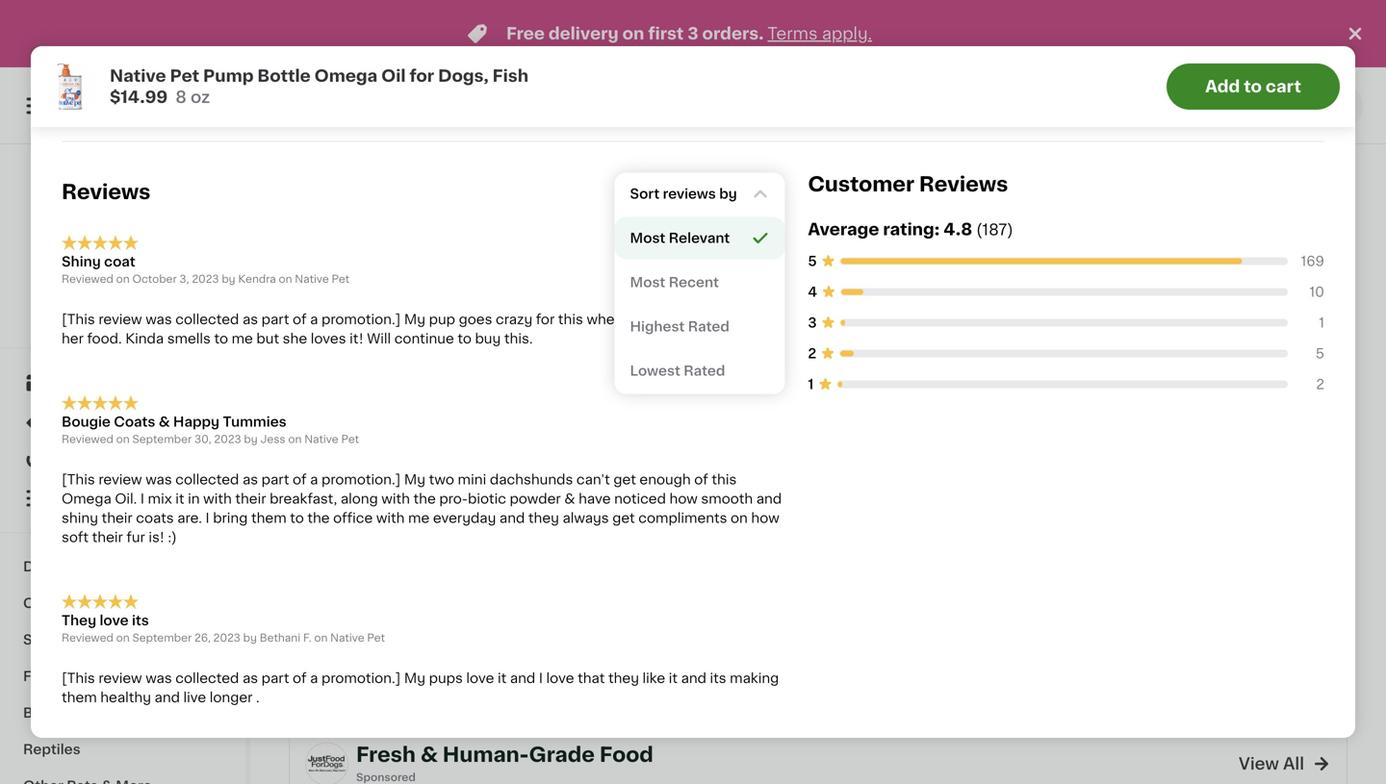 Task type: locate. For each thing, give the bounding box(es) containing it.
fish inside native pet pump bottle omega oil for dogs, fish $14.99 8 oz
[[493, 68, 529, 84]]

[this inside the [this review was collected as part of a promotion.] my pups love it and i love that they like it and its making them healthy and live longer .
[[62, 672, 95, 685]]

(187)
[[976, 223, 1013, 238], [360, 675, 386, 685]]

0 vertical spatial i
[[140, 492, 144, 506]]

crazy
[[496, 313, 533, 326]]

within
[[969, 57, 1010, 71]]

pet inside native pet chicken calming air-dried chews for dogs
[[873, 246, 896, 259]]

review inside [this review was collected as part of a promotion.] my two mini dachshunds can't get enough of this omega oil. i mix it in with their breakfast, along with the pro-biotic powder & have noticed how smooth and shiny their coats are. i bring them to the office with me everyday and they always get compliments on how soft their fur is! :)
[[99, 473, 142, 487]]

fish inside native pet pump bottle omega oil for dogs, fish
[[354, 654, 382, 667]]

0 vertical spatial promotion.]
[[321, 313, 401, 326]]

3 was from the top
[[146, 672, 172, 685]]

dogs inside native pet bladder cranberry chews for dogs
[[1117, 265, 1153, 279]]

part down bethani
[[262, 672, 289, 685]]

[this inside [this review was collected as part of a promotion.] my pup goes crazy for this when she hears me put it on her food. kinda smells to me but she loves it! will continue to buy this.
[[62, 313, 95, 326]]

on right "jess"
[[288, 434, 302, 445]]

in- right full
[[484, 77, 502, 90]]

0 vertical spatial as
[[243, 313, 258, 326]]

0 vertical spatial my
[[404, 313, 426, 326]]

store down 'order'
[[502, 77, 536, 90]]

everyday
[[57, 282, 109, 292]]

can
[[299, 38, 324, 52]]

most down "the" at the top left
[[630, 276, 666, 289]]

1 vertical spatial september
[[132, 633, 192, 643]]

2 as from the top
[[243, 473, 258, 487]]

a inside [this review was collected as part of a promotion.] my two mini dachshunds can't get enough of this omega oil. i mix it in with their breakfast, along with the pro-biotic powder & have noticed how smooth and shiny their coats are. i bring them to the office with me everyday and they always get compliments on how soft their fur is! :)
[[310, 473, 318, 487]]

2 horizontal spatial the
[[543, 38, 565, 52]]

it inside [this review was collected as part of a promotion.] my two mini dachshunds can't get enough of this omega oil. i mix it in with their breakfast, along with the pro-biotic powder & have noticed how smooth and shiny their coats are. i bring them to the office with me everyday and they always get compliments on how soft their fur is! :)
[[175, 492, 184, 506]]

and down powder
[[500, 512, 525, 525]]

1 vertical spatial in
[[188, 492, 200, 506]]

food right cat
[[316, 265, 351, 279]]

omega for native pet pump bottle omega oil for dogs, fish $14.99 8 oz
[[314, 68, 378, 84]]

review up the food.
[[99, 313, 142, 326]]

show
[[1224, 57, 1259, 71]]

petco down barcode, on the right top
[[1075, 57, 1115, 71]]

a inside [this review was collected as part of a promotion.] my pup goes crazy for this when she hears me put it on her food. kinda smells to me but she loves it! will continue to buy this.
[[310, 313, 318, 326]]

1 review from the top
[[99, 313, 142, 326]]

0 horizontal spatial 2
[[808, 347, 816, 361]]

was inside the [this review was collected as part of a promotion.] my pups love it and i love that they like it and its making them healthy and live longer .
[[146, 672, 172, 685]]

omega for native pet pump bottle omega oil for dogs, fish
[[450, 634, 499, 648]]

chews inside native pet bladder cranberry chews for dogs
[[1295, 246, 1341, 259]]

history
[[532, 57, 579, 71]]

dogs, for native pet pump bottle omega oil for dogs, fish
[[311, 654, 351, 667]]

your up within
[[973, 38, 1004, 52]]

in inside the items purchased through instacart can only be returned in-store. go to the customer service desk at any petco retail store and present your transaction barcode, if available, or instacart receipt, if not. your barcode or receipt will be accessible in your order history page. most purchases are eligible for exchange or refund within 30 days. petco may ask you to show a government-issued photo id. for more details, see petco's full in-store return policy for details:
[[443, 57, 455, 71]]

as inside [this review was collected as part of a promotion.] my two mini dachshunds can't get enough of this omega oil. i mix it in with their breakfast, along with the pro-biotic powder & have noticed how smooth and shiny their coats are. i bring them to the office with me everyday and they always get compliments on how soft their fur is! :)
[[243, 473, 258, 487]]

for inside native pet the daily supplement for dogs
[[783, 246, 805, 259]]

2 vertical spatial fish
[[23, 670, 52, 683]]

1 vertical spatial part
[[262, 473, 289, 487]]

always
[[563, 512, 609, 525]]

1 september from the top
[[132, 434, 192, 445]]

of for her
[[293, 313, 307, 326]]

2 reviewed from the top
[[62, 434, 113, 445]]

this left 'when'
[[558, 313, 583, 326]]

2 down 10
[[1316, 378, 1325, 391]]

most relevant button up daily
[[619, 177, 781, 208]]

a for [this review was collected as part of a promotion.] my pups love it and i love that they like it and its making them healthy and live longer .
[[310, 672, 318, 685]]

its inside they love its reviewed on september 26, 2023 by bethani f. on native pet
[[132, 614, 149, 628]]

&
[[509, 246, 519, 259], [159, 415, 170, 429], [564, 492, 575, 506], [421, 745, 438, 765]]

1 horizontal spatial 3
[[808, 316, 817, 330]]

add vital care to save
[[57, 320, 177, 331]]

by inside they love its reviewed on september 26, 2023 by bethani f. on native pet
[[243, 633, 257, 643]]

2 vertical spatial collected
[[175, 672, 239, 685]]

my for pup
[[404, 313, 426, 326]]

oz right 8
[[191, 89, 210, 105]]

most up "the" at the top left
[[630, 232, 666, 245]]

promotion.] for the
[[321, 473, 401, 487]]

1 part from the top
[[262, 313, 289, 326]]

enough
[[640, 473, 691, 487]]

the down two
[[413, 492, 436, 506]]

2 promotion.] from the top
[[321, 473, 401, 487]]

product group
[[557, 346, 811, 703], [826, 346, 1079, 666], [1095, 346, 1348, 684]]

reviewed down they
[[62, 633, 113, 643]]

pet right f.
[[336, 634, 359, 648]]

& inside [this review was collected as part of a promotion.] my two mini dachshunds can't get enough of this omega oil. i mix it in with their breakfast, along with the pro-biotic powder & have noticed how smooth and shiny their coats are. i bring them to the office with me everyday and they always get compliments on how soft their fur is! :)
[[564, 492, 575, 506]]

1 horizontal spatial chews
[[1295, 246, 1341, 259]]

1 horizontal spatial food
[[600, 745, 654, 765]]

1 horizontal spatial in
[[443, 57, 455, 71]]

dog
[[477, 246, 505, 259]]

food
[[316, 265, 351, 279], [600, 745, 654, 765]]

she
[[627, 313, 651, 326], [283, 332, 307, 346]]

4
[[808, 286, 817, 299]]

part inside [this review was collected as part of a promotion.] my pup goes crazy for this when she hears me put it on her food. kinda smells to me but she loves it! will continue to buy this.
[[262, 313, 289, 326]]

1 vertical spatial they
[[608, 672, 639, 685]]

food inside fresh & human-grade food spo nsored
[[600, 745, 654, 765]]

1 vertical spatial 5
[[1316, 347, 1325, 361]]

mix
[[148, 492, 172, 506]]

was up mix
[[146, 473, 172, 487]]

birds
[[23, 707, 59, 720]]

2023 right 3,
[[192, 274, 219, 285]]

pet up the [this review was collected as part of a promotion.] my pups love it and i love that they like it and its making them healthy and live longer .
[[367, 633, 385, 643]]

omega down only
[[314, 68, 378, 84]]

as
[[243, 313, 258, 326], [243, 473, 258, 487], [243, 672, 258, 685]]

2 review from the top
[[99, 473, 142, 487]]

promotion.] down native pet pump bottle omega oil for dogs, fish on the left bottom
[[321, 672, 401, 685]]

a inside the [this review was collected as part of a promotion.] my pups love it and i love that they like it and its making them healthy and live longer .
[[310, 672, 318, 685]]

most relevant button down sort reviews by button
[[615, 217, 785, 260]]

0 vertical spatial relevant
[[684, 185, 745, 199]]

1 my from the top
[[404, 313, 426, 326]]

0 vertical spatial for
[[262, 77, 284, 90]]

rated
[[688, 320, 730, 334], [684, 365, 725, 378]]

love right they
[[100, 614, 129, 628]]

as for breakfast,
[[243, 473, 258, 487]]

most down service
[[624, 57, 658, 71]]

0 vertical spatial get
[[614, 473, 636, 487]]

11:31am
[[1206, 99, 1261, 113]]

cats link
[[12, 585, 234, 622]]

0 horizontal spatial in-
[[442, 38, 460, 52]]

oz right 9.5
[[309, 302, 321, 312]]

was up kinda on the top of the page
[[146, 313, 172, 326]]

omega inside native pet pump bottle omega oil for dogs, fish $14.99 8 oz
[[314, 68, 378, 84]]

chews up 10
[[1295, 246, 1341, 259]]

as up but
[[243, 313, 258, 326]]

3 as from the top
[[243, 672, 258, 685]]

native
[[110, 68, 166, 84], [289, 246, 332, 259], [557, 246, 601, 259], [826, 246, 869, 259], [1095, 246, 1138, 259], [295, 274, 329, 285], [304, 434, 339, 445], [330, 633, 364, 643], [289, 634, 332, 648]]

1 product group from the left
[[557, 346, 811, 703]]

& inside fresh & human-grade food spo nsored
[[421, 745, 438, 765]]

pet for native pet the daily supplement for dogs
[[604, 246, 627, 259]]

1 vertical spatial 1
[[808, 378, 814, 391]]

2 vertical spatial petco
[[102, 259, 143, 272]]

be right only
[[360, 38, 377, 52]]

0 vertical spatial 1
[[1319, 316, 1325, 330]]

0 vertical spatial how
[[670, 492, 698, 506]]

0 horizontal spatial she
[[283, 332, 307, 346]]

terms apply. link
[[768, 26, 872, 42]]

its down dogs 'link'
[[132, 614, 149, 628]]

1 was from the top
[[146, 313, 172, 326]]

2 part from the top
[[262, 473, 289, 487]]

0 vertical spatial all
[[202, 102, 216, 112]]

2 horizontal spatial product group
[[1095, 346, 1348, 684]]

omega up pups
[[450, 634, 499, 648]]

0 horizontal spatial me
[[232, 332, 253, 346]]

& right fresh
[[421, 745, 438, 765]]

1 horizontal spatial 2
[[1316, 378, 1325, 391]]

0 vertical spatial 5
[[808, 255, 817, 268]]

i right 'are.'
[[206, 512, 209, 525]]

0 vertical spatial 3
[[688, 26, 698, 42]]

pet left "bladder"
[[1141, 246, 1164, 259]]

1 horizontal spatial store
[[502, 77, 536, 90]]

was inside [this review was collected as part of a promotion.] my two mini dachshunds can't get enough of this omega oil. i mix it in with their breakfast, along with the pro-biotic powder & have noticed how smooth and shiny their coats are. i bring them to the office with me everyday and they always get compliments on how soft their fur is! :)
[[146, 473, 172, 487]]

my inside the [this review was collected as part of a promotion.] my pups love it and i love that they like it and its making them healthy and live longer .
[[404, 672, 426, 685]]

1 add button from the left
[[730, 351, 805, 386]]

part
[[262, 313, 289, 326], [262, 473, 289, 487], [262, 672, 289, 685]]

for right "supplement"
[[783, 246, 805, 259]]

kinda
[[125, 332, 164, 346]]

review for them
[[99, 672, 142, 685]]

26,
[[194, 633, 211, 643]]

1 promotion.] from the top
[[321, 313, 401, 326]]

may
[[1118, 57, 1147, 71]]

pet inside native pet the daily supplement for dogs
[[604, 246, 627, 259]]

3 part from the top
[[262, 672, 289, 685]]

part for longer
[[262, 672, 289, 685]]

september down coats at the bottom left of page
[[132, 434, 192, 445]]

native for native pet beef bone broth dog & cat food powder topper
[[289, 246, 332, 259]]

1 horizontal spatial your
[[973, 38, 1004, 52]]

1 horizontal spatial pump
[[362, 634, 401, 648]]

1 vertical spatial (187)
[[360, 675, 386, 685]]

pet left powder on the top left of page
[[332, 274, 350, 285]]

october
[[132, 274, 177, 285]]

0
[[1333, 99, 1343, 113]]

native for native pet pump bottle omega oil for dogs, fish
[[289, 634, 332, 648]]

shiny
[[62, 255, 101, 269]]

1 down 4
[[808, 378, 814, 391]]

daily
[[659, 246, 694, 259]]

promotion.] inside [this review was collected as part of a promotion.] my two mini dachshunds can't get enough of this omega oil. i mix it in with their breakfast, along with the pro-biotic powder & have noticed how smooth and shiny their coats are. i bring them to the office with me everyday and they always get compliments on how soft their fur is! :)
[[321, 473, 401, 487]]

1 vertical spatial bottle
[[405, 634, 446, 648]]

rated for lowest rated
[[684, 365, 725, 378]]

0 vertical spatial they
[[528, 512, 559, 525]]

and left that
[[510, 672, 536, 685]]

all stores
[[202, 102, 253, 112]]

how up compliments
[[670, 492, 698, 506]]

pet inside native pet bladder cranberry chews for dogs
[[1141, 246, 1164, 259]]

rating:
[[883, 222, 940, 238]]

petco link
[[80, 168, 165, 275]]

0 horizontal spatial them
[[62, 691, 97, 705]]

as inside [this review was collected as part of a promotion.] my pup goes crazy for this when she hears me put it on her food. kinda smells to me but she loves it! will continue to buy this.
[[243, 313, 258, 326]]

them
[[251, 512, 287, 525], [62, 691, 97, 705]]

was for healthy
[[146, 672, 172, 685]]

native for native pet the daily supplement for dogs
[[557, 246, 601, 259]]

2 vertical spatial promotion.]
[[321, 672, 401, 685]]

food inside native pet beef bone broth dog & cat food powder topper
[[316, 265, 351, 279]]

pet for native pet bladder cranberry chews for dogs
[[1141, 246, 1164, 259]]

oil for native pet pump bottle omega oil for dogs, fish $14.99 8 oz
[[381, 68, 406, 84]]

bottle for native pet pump bottle omega oil for dogs, fish $14.99 8 oz
[[257, 68, 311, 84]]

reptiles link
[[12, 732, 234, 768]]

noticed
[[614, 492, 666, 506]]

2 september from the top
[[132, 633, 192, 643]]

pet inside native pet pump bottle omega oil for dogs, fish
[[336, 634, 359, 648]]

september left "26,"
[[132, 633, 192, 643]]

review inside the [this review was collected as part of a promotion.] my pups love it and i love that they like it and its making them healthy and live longer .
[[99, 672, 142, 685]]

if left not.
[[117, 57, 126, 71]]

2 vertical spatial part
[[262, 672, 289, 685]]

2 vertical spatial i
[[539, 672, 543, 685]]

native inside native pet chicken calming air-dried chews for dogs
[[826, 246, 869, 259]]

they
[[62, 614, 96, 628]]

the down the 'breakfast,' at the bottom left of page
[[307, 512, 330, 525]]

2 99 from the left
[[862, 221, 877, 232]]

2 vertical spatial review
[[99, 672, 142, 685]]

2 vertical spatial store
[[111, 282, 140, 292]]

most up daily
[[645, 185, 681, 199]]

its
[[132, 614, 149, 628], [710, 672, 726, 685]]

3 product group from the left
[[1095, 346, 1348, 684]]

3 collected from the top
[[175, 672, 239, 685]]

part for along
[[262, 473, 289, 487]]

1 vertical spatial 2023
[[214, 434, 241, 445]]

id.
[[241, 77, 259, 90]]

1 as from the top
[[243, 313, 258, 326]]

0 horizontal spatial 99
[[593, 221, 608, 232]]

0 vertical spatial their
[[235, 492, 266, 506]]

birds link
[[12, 695, 234, 732]]

fish for native pet pump bottle omega oil for dogs, fish
[[354, 654, 382, 667]]

just food for dogs image
[[305, 743, 348, 785]]

for inside native pet pump bottle omega oil for dogs, fish $14.99 8 oz
[[410, 68, 434, 84]]

review up healthy on the bottom of page
[[99, 672, 142, 685]]

order
[[492, 57, 528, 71]]

$14.99
[[110, 89, 168, 105]]

1 horizontal spatial reviews
[[919, 174, 1008, 195]]

pet inside native pet pump bottle omega oil for dogs, fish $14.99 8 oz
[[170, 68, 199, 84]]

kendra
[[238, 274, 276, 285]]

2 collected from the top
[[175, 473, 239, 487]]

bottle down can
[[257, 68, 311, 84]]

bottle up pups
[[405, 634, 446, 648]]

with up 'bring' on the left bottom of the page
[[203, 492, 232, 506]]

my inside [this review was collected as part of a promotion.] my pup goes crazy for this when she hears me put it on her food. kinda smells to me but she loves it! will continue to buy this.
[[404, 313, 426, 326]]

food.
[[87, 332, 122, 346]]

pump inside native pet pump bottle omega oil for dogs, fish $14.99 8 oz
[[203, 68, 254, 84]]

0 vertical spatial them
[[251, 512, 287, 525]]

omega inside [this review was collected as part of a promotion.] my two mini dachshunds can't get enough of this omega oil. i mix it in with their breakfast, along with the pro-biotic powder & have noticed how smooth and shiny their coats are. i bring them to the office with me everyday and they always get compliments on how soft their fur is! :)
[[62, 492, 111, 506]]

3 my from the top
[[404, 672, 426, 685]]

0 vertical spatial most relevant button
[[619, 177, 781, 208]]

0 vertical spatial oil
[[381, 68, 406, 84]]

rated up lowest rated button
[[688, 320, 730, 334]]

their left the fur
[[92, 531, 123, 544]]

promotion.] inside [this review was collected as part of a promotion.] my pup goes crazy for this when she hears me put it on her food. kinda smells to me but she loves it! will continue to buy this.
[[321, 313, 401, 326]]

them inside [this review was collected as part of a promotion.] my two mini dachshunds can't get enough of this omega oil. i mix it in with their breakfast, along with the pro-biotic powder & have noticed how smooth and shiny their coats are. i bring them to the office with me everyday and they always get compliments on how soft their fur is! :)
[[251, 512, 287, 525]]

1 vertical spatial omega
[[62, 492, 111, 506]]

& inside native pet beef bone broth dog & cat food powder topper
[[509, 246, 519, 259]]

dogs, inside native pet pump bottle omega oil for dogs, fish
[[311, 654, 351, 667]]

are.
[[177, 512, 202, 525]]

0 vertical spatial september
[[132, 434, 192, 445]]

native inside native pet beef bone broth dog & cat food powder topper
[[289, 246, 332, 259]]

this up smooth
[[712, 473, 737, 487]]

cranberry
[[1224, 246, 1292, 259]]

5 up 4
[[808, 255, 817, 268]]

as inside the [this review was collected as part of a promotion.] my pups love it and i love that they like it and its making them healthy and live longer .
[[243, 672, 258, 685]]

present
[[918, 38, 970, 52]]

native inside native pet pump bottle omega oil for dogs, fish $14.99 8 oz
[[110, 68, 166, 84]]

bougie
[[62, 415, 111, 429]]

on right f.
[[314, 633, 328, 643]]

by left 11:21-
[[1144, 99, 1163, 113]]

part for me
[[262, 313, 289, 326]]

2023 right 30,
[[214, 434, 241, 445]]

average
[[808, 222, 879, 238]]

8
[[175, 89, 187, 105]]

pet inside native pet beef bone broth dog & cat food powder topper
[[336, 246, 359, 259]]

me left but
[[232, 332, 253, 346]]

easy-
[[1276, 77, 1315, 90]]

all inside all stores link
[[202, 102, 216, 112]]

0 vertical spatial me
[[696, 313, 717, 326]]

to inside add to cart button
[[1244, 78, 1262, 95]]

0 vertical spatial (187)
[[976, 223, 1013, 238]]

coats
[[114, 415, 155, 429]]

[this for [this review was collected as part of a promotion.] my two mini dachshunds can't get enough of this omega oil. i mix it in with their breakfast, along with the pro-biotic powder & have noticed how smooth and shiny their coats are. i bring them to the office with me everyday and they always get compliments on how soft their fur is! :)
[[62, 473, 95, 487]]

them right 'bring' on the left bottom of the page
[[251, 512, 287, 525]]

human-
[[443, 745, 529, 765]]

get
[[614, 473, 636, 487], [612, 512, 635, 525]]

me down two
[[408, 512, 430, 525]]

and up exchange
[[889, 38, 914, 52]]

for right id. on the left of page
[[262, 77, 284, 90]]

1 horizontal spatial in-
[[484, 77, 502, 90]]

1 vertical spatial this
[[712, 473, 737, 487]]

rated inside 'button'
[[688, 320, 730, 334]]

a up the 'breakfast,' at the bottom left of page
[[310, 473, 318, 487]]

barcode
[[192, 57, 249, 71]]

store up exchange
[[851, 38, 885, 52]]

2 vertical spatial was
[[146, 672, 172, 685]]

1 reviewed from the top
[[62, 274, 113, 285]]

.
[[256, 691, 260, 705]]

1 horizontal spatial she
[[627, 313, 651, 326]]

a for [this review was collected as part of a promotion.] my two mini dachshunds can't get enough of this omega oil. i mix it in with their breakfast, along with the pro-biotic powder & have noticed how smooth and shiny their coats are. i bring them to the office with me everyday and they always get compliments on how soft their fur is! :)
[[310, 473, 318, 487]]

2023 inside shiny coat reviewed on october 3, 2023 by kendra on native pet
[[192, 274, 219, 285]]

pet inside shiny coat reviewed on october 3, 2023 by kendra on native pet
[[332, 274, 350, 285]]

& right coats at the bottom left of page
[[159, 415, 170, 429]]

1 [this from the top
[[62, 313, 95, 326]]

it right put
[[747, 313, 756, 326]]

any
[[742, 38, 767, 52]]

if
[[1151, 38, 1160, 52], [117, 57, 126, 71]]

lowest
[[630, 365, 680, 378]]

they down powder
[[528, 512, 559, 525]]

small
[[23, 633, 61, 647]]

1 horizontal spatial add button
[[1268, 351, 1342, 386]]

items purchased through instacart can only be returned in-store. go to the customer service desk at any petco retail store and present your transaction barcode, if available, or instacart receipt, if not. your barcode or receipt will be accessible in your order history page. most purchases are eligible for exchange or refund within 30 days. petco may ask you to show a government-issued photo id. for more details, see petco's full in-store return policy for details:
[[62, 38, 1307, 90]]

get down noticed
[[612, 512, 635, 525]]

:)
[[168, 531, 177, 544]]

for inside the items purchased through instacart can only be returned in-store. go to the customer service desk at any petco retail store and present your transaction barcode, if available, or instacart receipt, if not. your barcode or receipt will be accessible in your order history page. most purchases are eligible for exchange or refund within 30 days. petco may ask you to show a government-issued photo id. for more details, see petco's full in-store return policy for details:
[[262, 77, 284, 90]]

pump for native pet pump bottle omega oil for dogs, fish $14.99 8 oz
[[203, 68, 254, 84]]

0 horizontal spatial for
[[262, 77, 284, 90]]

2 was from the top
[[146, 473, 172, 487]]

get up noticed
[[614, 473, 636, 487]]

[this down pets
[[62, 672, 95, 685]]

2 my from the top
[[404, 473, 426, 487]]

0 vertical spatial its
[[132, 614, 149, 628]]

3
[[688, 26, 698, 42], [808, 316, 817, 330]]

loves
[[311, 332, 346, 346]]

oil inside native pet pump bottle omega oil for dogs, fish
[[503, 634, 521, 648]]

apply.
[[822, 26, 872, 42]]

1 collected from the top
[[175, 313, 239, 326]]

the inside the items purchased through instacart can only be returned in-store. go to the customer service desk at any petco retail store and present your transaction barcode, if available, or instacart receipt, if not. your barcode or receipt will be accessible in your order history page. most purchases are eligible for exchange or refund within 30 days. petco may ask you to show a government-issued photo id. for more details, see petco's full in-store return policy for details:
[[543, 38, 565, 52]]

1 vertical spatial chews
[[826, 265, 872, 279]]

(187) inside average rating: 4.8 (187)
[[976, 223, 1013, 238]]

of inside the [this review was collected as part of a promotion.] my pups love it and i love that they like it and its making them healthy and live longer .
[[293, 672, 307, 685]]

native for native pet pump bottle omega oil for dogs, fish $14.99 8 oz
[[110, 68, 166, 84]]

fish up birds
[[23, 670, 52, 683]]

2 vertical spatial omega
[[450, 634, 499, 648]]

view all
[[1239, 756, 1304, 773]]

instacart
[[235, 38, 296, 52], [1246, 38, 1307, 52]]

in up 'are.'
[[188, 492, 200, 506]]

0 horizontal spatial chews
[[826, 265, 872, 279]]

delivery by 11:21-11:31am link
[[1048, 94, 1261, 117]]

99 up native pet the daily supplement for dogs
[[593, 221, 608, 232]]

petco's
[[406, 77, 456, 90]]

3 review from the top
[[99, 672, 142, 685]]

collected down 30,
[[175, 473, 239, 487]]

0 vertical spatial if
[[1151, 38, 1160, 52]]

add button down 10
[[1268, 351, 1342, 386]]

native inside shiny coat reviewed on october 3, 2023 by kendra on native pet
[[295, 274, 329, 285]]

september inside the bougie coats & happy tummies reviewed on september 30, 2023 by jess on native pet
[[132, 434, 192, 445]]

0 horizontal spatial pump
[[203, 68, 254, 84]]

pet for native pet chicken calming air-dried chews for dogs
[[873, 246, 896, 259]]

its inside the [this review was collected as part of a promotion.] my pups love it and i love that they like it and its making them healthy and live longer .
[[710, 672, 726, 685]]

was for with
[[146, 473, 172, 487]]

relevant up daily
[[669, 232, 730, 245]]

oil inside native pet pump bottle omega oil for dogs, fish $14.99 8 oz
[[381, 68, 406, 84]]

bladder
[[1168, 246, 1220, 259]]

2023
[[192, 274, 219, 285], [214, 434, 241, 445], [213, 633, 241, 643]]

5 down 10
[[1316, 347, 1325, 361]]

dried
[[1041, 246, 1078, 259]]

my inside [this review was collected as part of a promotion.] my two mini dachshunds can't get enough of this omega oil. i mix it in with their breakfast, along with the pro-biotic powder & have noticed how smooth and shiny their coats are. i bring them to the office with me everyday and they always get compliments on how soft their fur is! :)
[[404, 473, 426, 487]]

3 [this from the top
[[62, 672, 95, 685]]

pet inside they love its reviewed on september 26, 2023 by bethani f. on native pet
[[367, 633, 385, 643]]

0 vertical spatial was
[[146, 313, 172, 326]]

0 vertical spatial pump
[[203, 68, 254, 84]]

2 horizontal spatial or
[[1229, 38, 1243, 52]]

on down smooth
[[731, 512, 748, 525]]

0 vertical spatial dogs,
[[438, 68, 489, 84]]

reviews
[[919, 174, 1008, 195], [62, 182, 151, 202]]

on inside [this review was collected as part of a promotion.] my two mini dachshunds can't get enough of this omega oil. i mix it in with their breakfast, along with the pro-biotic powder & have noticed how smooth and shiny their coats are. i bring them to the office with me everyday and they always get compliments on how soft their fur is! :)
[[731, 512, 748, 525]]

dachshunds
[[490, 473, 573, 487]]

1 down 10
[[1319, 316, 1325, 330]]

3 promotion.] from the top
[[321, 672, 401, 685]]

collected for their
[[175, 473, 239, 487]]

fish
[[493, 68, 529, 84], [354, 654, 382, 667], [23, 670, 52, 683]]

0 vertical spatial in
[[443, 57, 455, 71]]

oz inside native pet pump bottle omega oil for dogs, fish $14.99 8 oz
[[191, 89, 210, 105]]

2 horizontal spatial me
[[696, 313, 717, 326]]

3 reviewed from the top
[[62, 633, 113, 643]]

collected inside [this review was collected as part of a promotion.] my pup goes crazy for this when she hears me put it on her food. kinda smells to me but she loves it! will continue to buy this.
[[175, 313, 239, 326]]

on left first in the top of the page
[[622, 26, 644, 42]]

fish up the [this review was collected as part of a promotion.] my pups love it and i love that they like it and its making them healthy and live longer .
[[354, 654, 382, 667]]

native for native pet bladder cranberry chews for dogs
[[1095, 246, 1138, 259]]

None search field
[[275, 79, 677, 133]]

of inside [this review was collected as part of a promotion.] my pup goes crazy for this when she hears me put it on her food. kinda smells to me but she loves it! will continue to buy this.
[[293, 313, 307, 326]]

1 horizontal spatial instacart
[[1246, 38, 1307, 52]]

my up continue
[[404, 313, 426, 326]]

or up id. on the left of page
[[252, 57, 266, 71]]

food right grade
[[600, 745, 654, 765]]

pump inside native pet pump bottle omega oil for dogs, fish
[[362, 634, 401, 648]]

exchange
[[835, 57, 901, 71]]

with down along
[[376, 512, 405, 525]]

bottle inside native pet pump bottle omega oil for dogs, fish $14.99 8 oz
[[257, 68, 311, 84]]

part up the 'breakfast,' at the bottom left of page
[[262, 473, 289, 487]]

0 horizontal spatial love
[[100, 614, 129, 628]]

native pet chicken calming air-dried chews for dogs
[[826, 246, 1078, 279]]

them left healthy on the bottom of page
[[62, 691, 97, 705]]

2 [this from the top
[[62, 473, 95, 487]]

this.
[[504, 332, 533, 346]]

breakfast,
[[270, 492, 337, 506]]

0 vertical spatial [this
[[62, 313, 95, 326]]

by right reviews
[[719, 187, 737, 201]]

native inside the bougie coats & happy tummies reviewed on september 30, 2023 by jess on native pet
[[304, 434, 339, 445]]

small pets
[[23, 633, 96, 647]]

instacart up show
[[1246, 38, 1307, 52]]

0 horizontal spatial product group
[[557, 346, 811, 703]]

99 right '14' on the top right of the page
[[862, 221, 877, 232]]

a down f.
[[310, 672, 318, 685]]

this
[[558, 313, 583, 326], [712, 473, 737, 487]]

receipt,
[[62, 57, 113, 71]]

only
[[327, 38, 356, 52]]

1 horizontal spatial how
[[751, 512, 780, 525]]

1 vertical spatial for
[[783, 246, 805, 259]]

she right 'when'
[[627, 313, 651, 326]]

their
[[235, 492, 266, 506], [102, 512, 133, 525], [92, 531, 123, 544]]

instacart logo image
[[65, 94, 181, 117]]

dogs, inside native pet pump bottle omega oil for dogs, fish $14.99 8 oz
[[438, 68, 489, 84]]

part inside the [this review was collected as part of a promotion.] my pups love it and i love that they like it and its making them healthy and live longer .
[[262, 672, 289, 685]]

pump up the [this review was collected as part of a promotion.] my pups love it and i love that they like it and its making them healthy and live longer .
[[362, 634, 401, 648]]

rated inside button
[[684, 365, 725, 378]]

add to cart
[[1205, 78, 1301, 95]]

native inside native pet bladder cranberry chews for dogs
[[1095, 246, 1138, 259]]

all down photo
[[202, 102, 216, 112]]

my down native pet pump bottle omega oil for dogs, fish on the left bottom
[[404, 672, 426, 685]]



Task type: vqa. For each thing, say whether or not it's contained in the screenshot.
the bottommost AS
yes



Task type: describe. For each thing, give the bounding box(es) containing it.
1 vertical spatial me
[[232, 332, 253, 346]]

1 vertical spatial in-
[[484, 77, 502, 90]]

1 horizontal spatial the
[[413, 492, 436, 506]]

of for it
[[293, 473, 307, 487]]

it inside [this review was collected as part of a promotion.] my pup goes crazy for this when she hears me put it on her food. kinda smells to me but she loves it! will continue to buy this.
[[747, 313, 756, 326]]

0 horizontal spatial 5
[[808, 255, 817, 268]]

99 inside $ 14 99
[[862, 221, 877, 232]]

was for kinda
[[146, 313, 172, 326]]

this inside [this review was collected as part of a promotion.] my pup goes crazy for this when she hears me put it on her food. kinda smells to me but she loves it! will continue to buy this.
[[558, 313, 583, 326]]

on right kendra
[[279, 274, 292, 285]]

169
[[1301, 255, 1325, 268]]

terms
[[768, 26, 818, 42]]

my for two
[[404, 473, 426, 487]]

add down 10
[[1304, 362, 1332, 375]]

are
[[736, 57, 757, 71]]

0 horizontal spatial your
[[458, 57, 489, 71]]

1 horizontal spatial 1
[[1319, 316, 1325, 330]]

delivery by 11:21-11:31am
[[1079, 99, 1261, 113]]

highest
[[630, 320, 685, 334]]

1 vertical spatial 2
[[1316, 378, 1325, 391]]

with right along
[[381, 492, 410, 506]]

highest rated button
[[615, 306, 785, 348]]

[this review was collected as part of a promotion.] my pup goes crazy for this when she hears me put it on her food. kinda smells to me but she loves it! will continue to buy this.
[[62, 313, 776, 346]]

pet inside the bougie coats & happy tummies reviewed on september 30, 2023 by jess on native pet
[[341, 434, 359, 445]]

promotion.] inside the [this review was collected as part of a promotion.] my pups love it and i love that they like it and its making them healthy and live longer .
[[321, 672, 401, 685]]

1 vertical spatial their
[[102, 512, 133, 525]]

calming
[[958, 246, 1014, 259]]

2 horizontal spatial love
[[546, 672, 574, 685]]

and left live on the bottom left of the page
[[155, 691, 180, 705]]

accessible
[[367, 57, 439, 71]]

1 vertical spatial petco
[[1075, 57, 1115, 71]]

save
[[151, 320, 177, 331]]

of up smooth
[[694, 473, 708, 487]]

and right smooth
[[756, 492, 782, 506]]

for inside [this review was collected as part of a promotion.] my pup goes crazy for this when she hears me put it on her food. kinda smells to me but she loves it! will continue to buy this.
[[536, 313, 555, 326]]

reviewed inside they love its reviewed on september 26, 2023 by bethani f. on native pet
[[62, 633, 113, 643]]

happy
[[173, 415, 220, 429]]

0 horizontal spatial or
[[252, 57, 266, 71]]

biotic
[[468, 492, 506, 506]]

cart
[[1266, 78, 1301, 95]]

ask
[[1151, 57, 1174, 71]]

for inside native pet bladder cranberry chews for dogs
[[1095, 265, 1113, 279]]

powder
[[510, 492, 561, 506]]

add down highest rated 'button'
[[767, 362, 795, 375]]

native inside they love its reviewed on september 26, 2023 by bethani f. on native pet
[[330, 633, 364, 643]]

details:
[[651, 77, 700, 90]]

office
[[333, 512, 373, 525]]

[this for [this review was collected as part of a promotion.] my pups love it and i love that they like it and its making them healthy and live longer .
[[62, 672, 95, 685]]

of for making
[[293, 672, 307, 685]]

dogs inside native pet chicken calming air-dried chews for dogs
[[898, 265, 934, 279]]

1 horizontal spatial oz
[[309, 302, 321, 312]]

chews inside native pet chicken calming air-dried chews for dogs
[[826, 265, 872, 279]]

september inside they love its reviewed on september 26, 2023 by bethani f. on native pet
[[132, 633, 192, 643]]

barcode,
[[1088, 38, 1147, 52]]

everyday
[[433, 512, 496, 525]]

cat
[[289, 265, 313, 279]]

shiny coat reviewed on october 3, 2023 by kendra on native pet
[[62, 255, 350, 285]]

for inside native pet pump bottle omega oil for dogs, fish
[[289, 654, 308, 667]]

30,
[[194, 434, 211, 445]]

sort
[[630, 187, 660, 201]]

2 add button from the left
[[1268, 351, 1342, 386]]

0 vertical spatial most relevant
[[645, 185, 745, 199]]

orders.
[[702, 26, 764, 42]]

coats
[[136, 512, 174, 525]]

delivery
[[1079, 99, 1141, 113]]

will
[[321, 57, 342, 71]]

add to cart button
[[1167, 64, 1340, 110]]

1 vertical spatial how
[[751, 512, 780, 525]]

most inside the items purchased through instacart can only be returned in-store. go to the customer service desk at any petco retail store and present your transaction barcode, if available, or instacart receipt, if not. your barcode or receipt will be accessible in your order history page. most purchases are eligible for exchange or refund within 30 days. petco may ask you to show a government-issued photo id. for more details, see petco's full in-store return policy for details:
[[624, 57, 658, 71]]

add up her
[[57, 320, 79, 331]]

on down cats link
[[116, 633, 130, 643]]

1 instacart from the left
[[235, 38, 296, 52]]

to right "go"
[[525, 38, 539, 52]]

fur
[[126, 531, 145, 544]]

a for [this review was collected as part of a promotion.] my pup goes crazy for this when she hears me put it on her food. kinda smells to me but she loves it! will continue to buy this.
[[310, 313, 318, 326]]

oil.
[[115, 492, 137, 506]]

by inside shiny coat reviewed on october 3, 2023 by kendra on native pet
[[222, 274, 235, 285]]

along
[[341, 492, 378, 506]]

on inside 'limited time offer' region
[[622, 26, 644, 42]]

i inside the [this review was collected as part of a promotion.] my pups love it and i love that they like it and its making them healthy and live longer .
[[539, 672, 543, 685]]

1 horizontal spatial or
[[904, 57, 918, 71]]

reptiles
[[23, 743, 81, 757]]

store.
[[460, 38, 498, 52]]

pet for native pet pump bottle omega oil for dogs, fish $14.99 8 oz
[[170, 68, 199, 84]]

dogs inside 'link'
[[23, 560, 60, 574]]

1 vertical spatial if
[[117, 57, 126, 71]]

me inside [this review was collected as part of a promotion.] my two mini dachshunds can't get enough of this omega oil. i mix it in with their breakfast, along with the pro-biotic powder & have noticed how smooth and shiny their coats are. i bring them to the office with me everyday and they always get compliments on how soft their fur is! :)
[[408, 512, 430, 525]]

continue
[[394, 332, 454, 346]]

pet for native pet pump bottle omega oil for dogs, fish
[[336, 634, 359, 648]]

0 vertical spatial she
[[627, 313, 651, 326]]

add vital care to save link
[[57, 318, 188, 333]]

1 horizontal spatial if
[[1151, 38, 1160, 52]]

pump for native pet pump bottle omega oil for dogs, fish
[[362, 634, 401, 648]]

2 instacart from the left
[[1246, 38, 1307, 52]]

love inside they love its reviewed on september 26, 2023 by bethani f. on native pet
[[100, 614, 129, 628]]

1 vertical spatial store
[[502, 77, 536, 90]]

everyday store prices link
[[57, 279, 188, 295]]

f.
[[303, 633, 311, 643]]

petco logo image
[[80, 168, 165, 252]]

& inside the bougie coats & happy tummies reviewed on september 30, 2023 by jess on native pet
[[159, 415, 170, 429]]

2023 inside the bougie coats & happy tummies reviewed on september 30, 2023 by jess on native pet
[[214, 434, 241, 445]]

retail
[[814, 38, 847, 52]]

dogs, for native pet pump bottle omega oil for dogs, fish $14.99 8 oz
[[438, 68, 489, 84]]

and right like on the left bottom of page
[[681, 672, 707, 685]]

to inside add vital care to save link
[[137, 320, 149, 331]]

0 vertical spatial be
[[360, 38, 377, 52]]

[this for [this review was collected as part of a promotion.] my pup goes crazy for this when she hears me put it on her food. kinda smells to me but she loves it! will continue to buy this.
[[62, 313, 95, 326]]

2 vertical spatial their
[[92, 531, 123, 544]]

policy
[[584, 77, 625, 90]]

10
[[1310, 286, 1325, 299]]

government-
[[62, 77, 149, 90]]

bottle for native pet pump bottle omega oil for dogs, fish
[[405, 634, 446, 648]]

1 99 from the left
[[593, 221, 608, 232]]

promotion.] for she
[[321, 313, 401, 326]]

your
[[159, 57, 189, 71]]

1 vertical spatial get
[[612, 512, 635, 525]]

coat
[[104, 255, 135, 269]]

to up services/help/help-
[[1206, 57, 1220, 71]]

on inside [this review was collected as part of a promotion.] my pup goes crazy for this when she hears me put it on her food. kinda smells to me but she loves it! will continue to buy this.
[[759, 313, 776, 326]]

them inside the [this review was collected as part of a promotion.] my pups love it and i love that they like it and its making them healthy and live longer .
[[62, 691, 97, 705]]

to inside [this review was collected as part of a promotion.] my two mini dachshunds can't get enough of this omega oil. i mix it in with their breakfast, along with the pro-biotic powder & have noticed how smooth and shiny their coats are. i bring them to the office with me everyday and they always get compliments on how soft their fur is! :)
[[290, 512, 304, 525]]

0 horizontal spatial 1
[[808, 378, 814, 391]]

customer
[[808, 174, 915, 195]]

prices
[[142, 282, 176, 292]]

3 inside 'limited time offer' region
[[688, 26, 698, 42]]

purchases
[[662, 57, 732, 71]]

buy
[[475, 332, 501, 346]]

items
[[62, 38, 100, 52]]

shiny
[[62, 512, 98, 525]]

issued
[[149, 77, 194, 90]]

oil for native pet pump bottle omega oil for dogs, fish
[[503, 634, 521, 648]]

tummies
[[223, 415, 287, 429]]

deals
[[54, 415, 93, 428]]

most inside button
[[630, 276, 666, 289]]

first
[[648, 26, 684, 42]]

30
[[1013, 57, 1031, 71]]

1 vertical spatial most relevant
[[630, 232, 730, 245]]

collected for smells
[[175, 313, 239, 326]]

will
[[367, 332, 391, 346]]

reviewed inside the bougie coats & happy tummies reviewed on september 30, 2023 by jess on native pet
[[62, 434, 113, 445]]

0 button
[[1284, 83, 1363, 129]]

by inside button
[[719, 187, 737, 201]]

that
[[578, 672, 605, 685]]

at
[[725, 38, 739, 52]]

on down coats at the bottom left of page
[[116, 434, 130, 445]]

0 vertical spatial in-
[[442, 38, 460, 52]]

small pets link
[[12, 622, 234, 658]]

review for food.
[[99, 313, 142, 326]]

to down "goes"
[[458, 332, 472, 346]]

on down coat
[[116, 274, 130, 285]]

to right smells
[[214, 332, 228, 346]]

as for live
[[243, 672, 258, 685]]

customer
[[569, 38, 633, 52]]

cats
[[23, 597, 56, 610]]

1 vertical spatial relevant
[[669, 232, 730, 245]]

0 horizontal spatial fish
[[23, 670, 52, 683]]

rated for highest rated
[[688, 320, 730, 334]]

collected for and
[[175, 672, 239, 685]]

photo
[[197, 77, 238, 90]]

for inside native pet chicken calming air-dried chews for dogs
[[876, 265, 894, 279]]

9.5 oz
[[289, 302, 321, 312]]

average rating: 4.8 (187)
[[808, 222, 1013, 238]]

0 vertical spatial your
[[973, 38, 1004, 52]]

they inside the [this review was collected as part of a promotion.] my pups love it and i love that they like it and its making them healthy and live longer .
[[608, 672, 639, 685]]

bougie coats & happy tummies reviewed on september 30, 2023 by jess on native pet
[[62, 415, 359, 445]]

desk
[[689, 38, 722, 52]]

delivery
[[549, 26, 619, 42]]

pet for native pet beef bone broth dog & cat food powder topper
[[336, 246, 359, 259]]

smooth
[[701, 492, 753, 506]]

native for native pet chicken calming air-dried chews for dogs
[[826, 246, 869, 259]]

a inside the items purchased through instacart can only be returned in-store. go to the customer service desk at any petco retail store and present your transaction barcode, if available, or instacart receipt, if not. your barcode or receipt will be accessible in your order history page. most purchases are eligible for exchange or refund within 30 days. petco may ask you to show a government-issued photo id. for more details, see petco's full in-store return policy for details:
[[1263, 57, 1271, 71]]

1 horizontal spatial petco
[[770, 38, 810, 52]]

1 horizontal spatial all
[[1283, 756, 1304, 773]]

3,
[[179, 274, 189, 285]]

(56)
[[629, 675, 651, 685]]

by inside the bougie coats & happy tummies reviewed on september 30, 2023 by jess on native pet
[[244, 434, 258, 445]]

it right like on the left bottom of page
[[669, 672, 678, 685]]

most recent button
[[615, 262, 785, 304]]

they inside [this review was collected as part of a promotion.] my two mini dachshunds can't get enough of this omega oil. i mix it in with their breakfast, along with the pro-biotic powder & have noticed how smooth and shiny their coats are. i bring them to the office with me everyday and they always get compliments on how soft their fur is! :)
[[528, 512, 559, 525]]

as for to
[[243, 313, 258, 326]]

they love its reviewed on september 26, 2023 by bethani f. on native pet
[[62, 614, 385, 643]]

0 horizontal spatial how
[[670, 492, 698, 506]]

healthy
[[100, 691, 151, 705]]

limited time offer region
[[0, 0, 1344, 67]]

2 horizontal spatial store
[[851, 38, 885, 52]]

0 horizontal spatial store
[[111, 282, 140, 292]]

1 vertical spatial 3
[[808, 316, 817, 330]]

11:21-
[[1167, 99, 1206, 113]]

go
[[502, 38, 522, 52]]

compliments
[[638, 512, 727, 525]]

2 vertical spatial the
[[307, 512, 330, 525]]

broth
[[436, 246, 473, 259]]

and inside the items purchased through instacart can only be returned in-store. go to the customer service desk at any petco retail store and present your transaction barcode, if available, or instacart receipt, if not. your barcode or receipt will be accessible in your order history page. most purchases are eligible for exchange or refund within 30 days. petco may ask you to show a government-issued photo id. for more details, see petco's full in-store return policy for details:
[[889, 38, 914, 52]]

my for pups
[[404, 672, 426, 685]]

1 horizontal spatial love
[[466, 672, 494, 685]]

1 vertical spatial be
[[346, 57, 363, 71]]

in inside [this review was collected as part of a promotion.] my two mini dachshunds can't get enough of this omega oil. i mix it in with their breakfast, along with the pro-biotic powder & have noticed how smooth and shiny their coats are. i bring them to the office with me everyday and they always get compliments on how soft their fur is! :)
[[188, 492, 200, 506]]

0 horizontal spatial reviews
[[62, 182, 151, 202]]

reviewed inside shiny coat reviewed on october 3, 2023 by kendra on native pet
[[62, 274, 113, 285]]

add up 11:31am
[[1205, 78, 1240, 95]]

4.8
[[944, 222, 972, 238]]

more
[[288, 77, 323, 90]]

14
[[837, 220, 860, 241]]

2 product group from the left
[[826, 346, 1079, 666]]

it right pups
[[498, 672, 507, 685]]

2023 inside they love its reviewed on september 26, 2023 by bethani f. on native pet
[[213, 633, 241, 643]]

lowest rated button
[[615, 350, 785, 392]]

1 horizontal spatial i
[[206, 512, 209, 525]]

beef
[[362, 246, 394, 259]]

reviews
[[663, 187, 716, 201]]

review for in
[[99, 473, 142, 487]]

1 vertical spatial most relevant button
[[615, 217, 785, 260]]

customer reviews
[[808, 174, 1008, 195]]

1 vertical spatial she
[[283, 332, 307, 346]]

fish for native pet pump bottle omega oil for dogs, fish $14.99 8 oz
[[493, 68, 529, 84]]

this inside [this review was collected as part of a promotion.] my two mini dachshunds can't get enough of this omega oil. i mix it in with their breakfast, along with the pro-biotic powder & have noticed how smooth and shiny their coats are. i bring them to the office with me everyday and they always get compliments on how soft their fur is! :)
[[712, 473, 737, 487]]

dogs inside native pet the daily supplement for dogs
[[557, 265, 593, 279]]



